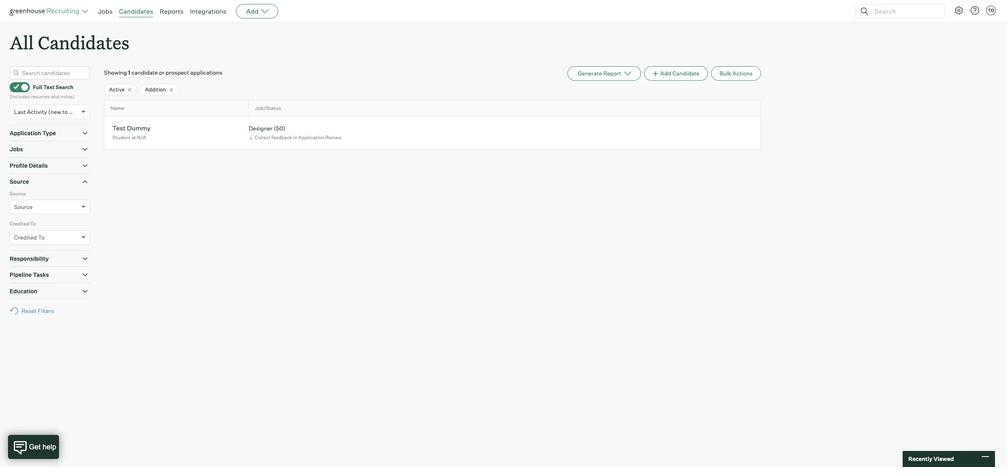 Task type: vqa. For each thing, say whether or not it's contained in the screenshot.
the Prospects on No Jobs option
no



Task type: locate. For each thing, give the bounding box(es) containing it.
prospect
[[166, 69, 189, 76]]

to
[[30, 221, 36, 227], [38, 234, 45, 241]]

credited up responsibility
[[14, 234, 37, 241]]

jobs
[[98, 7, 113, 15], [10, 146, 23, 153]]

1 vertical spatial source
[[10, 191, 26, 197]]

add button
[[236, 4, 278, 18]]

n/a
[[137, 135, 146, 141]]

credited to element
[[10, 220, 90, 251]]

credited to down source element
[[10, 221, 36, 227]]

0 horizontal spatial jobs
[[10, 146, 23, 153]]

search
[[56, 84, 74, 90]]

application
[[10, 130, 41, 136], [299, 135, 325, 141]]

source
[[10, 178, 29, 185], [10, 191, 26, 197], [14, 204, 33, 211]]

addition
[[145, 86, 166, 93]]

active
[[109, 86, 125, 93]]

feedback
[[272, 135, 292, 141]]

type
[[42, 130, 56, 136]]

jobs left candidates link at the left top of the page
[[98, 7, 113, 15]]

to up responsibility
[[38, 234, 45, 241]]

credited to up responsibility
[[14, 234, 45, 241]]

0 horizontal spatial to
[[30, 221, 36, 227]]

candidate reports are now available! apply filters and select "view in app" element
[[568, 66, 641, 81]]

credited down source element
[[10, 221, 29, 227]]

add
[[246, 7, 259, 15], [661, 70, 672, 77]]

application right in
[[299, 135, 325, 141]]

candidates right jobs link
[[119, 7, 153, 15]]

credited
[[10, 221, 29, 227], [14, 234, 37, 241]]

full
[[33, 84, 42, 90]]

all candidates
[[10, 31, 130, 54]]

1 vertical spatial to
[[38, 234, 45, 241]]

recently
[[909, 456, 933, 463]]

bulk actions
[[720, 70, 753, 77]]

viewed
[[934, 456, 955, 463]]

Search text field
[[873, 5, 938, 17]]

0 horizontal spatial add
[[246, 7, 259, 15]]

1 vertical spatial credited to
[[14, 234, 45, 241]]

name
[[110, 105, 124, 111]]

1 horizontal spatial to
[[38, 234, 45, 241]]

applications
[[190, 69, 223, 76]]

to down source element
[[30, 221, 36, 227]]

1 horizontal spatial jobs
[[98, 7, 113, 15]]

(includes
[[10, 94, 30, 100]]

1
[[128, 69, 130, 76]]

(new
[[48, 108, 61, 115]]

1 horizontal spatial add
[[661, 70, 672, 77]]

add for add candidate
[[661, 70, 672, 77]]

student
[[112, 135, 131, 141]]

jobs link
[[98, 7, 113, 15]]

responsibility
[[10, 255, 49, 262]]

greenhouse recruiting image
[[10, 6, 82, 16]]

application inside designer (50) collect feedback in application review
[[299, 135, 325, 141]]

reports link
[[160, 7, 184, 15]]

add candidate
[[661, 70, 700, 77]]

designer (50) collect feedback in application review
[[249, 125, 342, 141]]

text
[[43, 84, 55, 90]]

add inside popup button
[[246, 7, 259, 15]]

credited to
[[10, 221, 36, 227], [14, 234, 45, 241]]

0 horizontal spatial application
[[10, 130, 41, 136]]

last activity (new to old) option
[[14, 108, 79, 115]]

1 vertical spatial add
[[661, 70, 672, 77]]

filters
[[38, 308, 54, 315]]

candidates down jobs link
[[38, 31, 130, 54]]

reset
[[22, 308, 37, 315]]

jobs up profile
[[10, 146, 23, 153]]

actions
[[733, 70, 753, 77]]

reports
[[160, 7, 184, 15]]

showing 1 candidate or prospect applications
[[104, 69, 223, 76]]

reset filters button
[[10, 304, 58, 319]]

candidate
[[132, 69, 158, 76]]

0 vertical spatial jobs
[[98, 7, 113, 15]]

candidates
[[119, 7, 153, 15], [38, 31, 130, 54]]

0 vertical spatial source
[[10, 178, 29, 185]]

bulk
[[720, 70, 732, 77]]

source element
[[10, 190, 90, 220]]

activity
[[27, 108, 47, 115]]

reset filters
[[22, 308, 54, 315]]

add candidate link
[[645, 66, 708, 81]]

0 vertical spatial add
[[246, 7, 259, 15]]

checkmark image
[[13, 84, 19, 90]]

resumes
[[31, 94, 50, 100]]

0 vertical spatial candidates
[[119, 7, 153, 15]]

recently viewed
[[909, 456, 955, 463]]

collect feedback in application review link
[[248, 134, 344, 141]]

td
[[989, 8, 995, 13]]

bulk actions link
[[712, 66, 762, 81]]

application down last
[[10, 130, 41, 136]]

0 vertical spatial to
[[30, 221, 36, 227]]

2 vertical spatial source
[[14, 204, 33, 211]]

details
[[29, 162, 48, 169]]

1 horizontal spatial application
[[299, 135, 325, 141]]

td button
[[987, 6, 997, 15]]



Task type: describe. For each thing, give the bounding box(es) containing it.
old)
[[69, 108, 79, 115]]

application type
[[10, 130, 56, 136]]

to
[[63, 108, 68, 115]]

0 vertical spatial credited
[[10, 221, 29, 227]]

or
[[159, 69, 165, 76]]

generate report button
[[568, 66, 641, 81]]

at
[[132, 135, 136, 141]]

education
[[10, 288, 37, 295]]

tasks
[[33, 272, 49, 278]]

notes)
[[61, 94, 75, 100]]

report
[[604, 70, 622, 77]]

profile
[[10, 162, 27, 169]]

test dummy link
[[112, 124, 151, 134]]

last activity (new to old)
[[14, 108, 79, 115]]

candidate
[[673, 70, 700, 77]]

1 vertical spatial candidates
[[38, 31, 130, 54]]

and
[[51, 94, 59, 100]]

full text search (includes resumes and notes)
[[10, 84, 75, 100]]

integrations link
[[190, 7, 227, 15]]

in
[[293, 135, 298, 141]]

last
[[14, 108, 26, 115]]

showing
[[104, 69, 127, 76]]

(50)
[[274, 125, 286, 132]]

pipeline tasks
[[10, 272, 49, 278]]

add for add
[[246, 7, 259, 15]]

candidates link
[[119, 7, 153, 15]]

designer
[[249, 125, 273, 132]]

profile details
[[10, 162, 48, 169]]

review
[[326, 135, 342, 141]]

source for credited to element
[[10, 191, 26, 197]]

test dummy student at n/a
[[112, 124, 151, 141]]

test
[[112, 124, 126, 132]]

configure image
[[955, 6, 964, 15]]

job/status
[[255, 105, 281, 111]]

pipeline
[[10, 272, 32, 278]]

1 vertical spatial credited
[[14, 234, 37, 241]]

all
[[10, 31, 34, 54]]

0 vertical spatial credited to
[[10, 221, 36, 227]]

generate report
[[578, 70, 622, 77]]

generate
[[578, 70, 602, 77]]

td button
[[985, 4, 998, 17]]

Search candidates field
[[10, 66, 90, 80]]

1 vertical spatial jobs
[[10, 146, 23, 153]]

integrations
[[190, 7, 227, 15]]

collect
[[255, 135, 271, 141]]

source for source element
[[10, 178, 29, 185]]

dummy
[[127, 124, 151, 132]]



